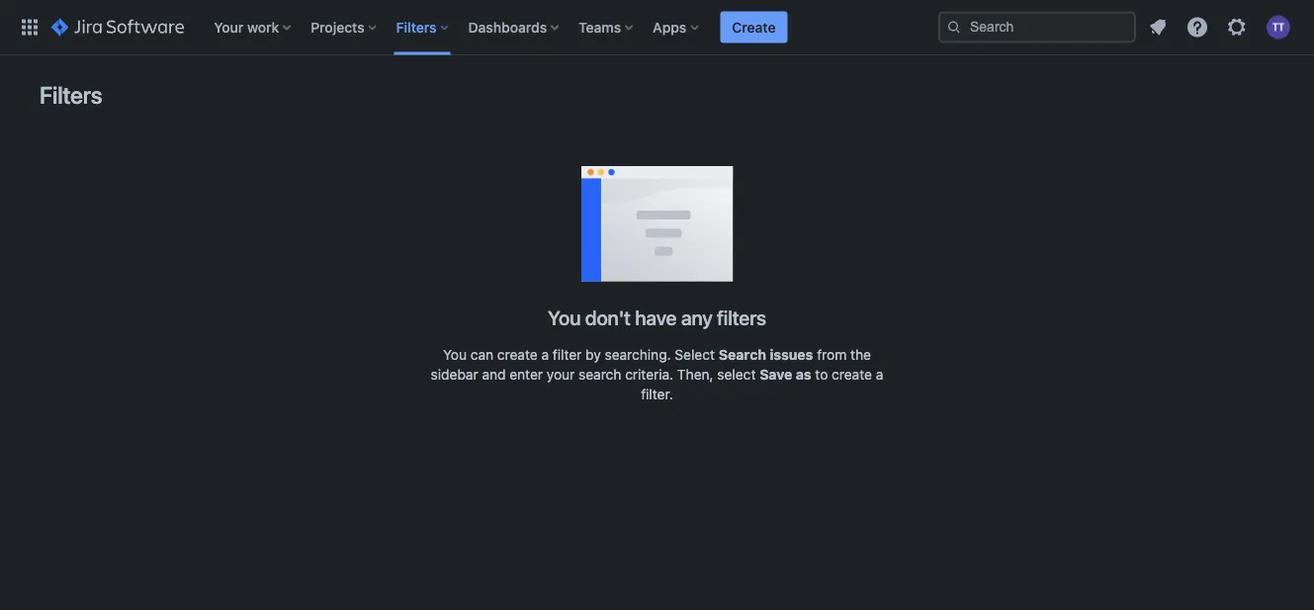 Task type: describe. For each thing, give the bounding box(es) containing it.
appswitcher icon image
[[18, 15, 42, 39]]

can
[[471, 347, 494, 363]]

projects
[[311, 19, 365, 35]]

primary element
[[12, 0, 938, 55]]

to
[[815, 366, 828, 383]]

searching.
[[605, 347, 671, 363]]

Search field
[[938, 11, 1136, 43]]

1 vertical spatial filters
[[40, 81, 102, 109]]

create button
[[720, 11, 788, 43]]

as
[[796, 366, 812, 383]]

select
[[675, 347, 715, 363]]

from the sidebar and enter your search criteria. then, select
[[431, 347, 871, 383]]

save as
[[760, 366, 812, 383]]

a inside to create a filter.
[[876, 366, 883, 383]]

by
[[586, 347, 601, 363]]

your
[[214, 19, 244, 35]]

to create a filter.
[[641, 366, 883, 402]]

search
[[719, 347, 766, 363]]

0 horizontal spatial create
[[497, 347, 538, 363]]

notifications image
[[1146, 15, 1170, 39]]

save
[[760, 366, 792, 383]]

you can create a filter by searching. select search issues
[[443, 347, 813, 363]]

you for you can create a filter by searching. select search issues
[[443, 347, 467, 363]]

have
[[635, 306, 677, 329]]

issues
[[770, 347, 813, 363]]

your profile and settings image
[[1267, 15, 1291, 39]]

sidebar
[[431, 366, 478, 383]]

then,
[[677, 366, 714, 383]]

filters button
[[390, 11, 456, 43]]

filters
[[717, 306, 766, 329]]

from
[[817, 347, 847, 363]]

your
[[547, 366, 575, 383]]

apps button
[[647, 11, 706, 43]]

create inside to create a filter.
[[832, 366, 872, 383]]

0 horizontal spatial a
[[541, 347, 549, 363]]

the
[[850, 347, 871, 363]]

dashboards button
[[462, 11, 567, 43]]



Task type: locate. For each thing, give the bounding box(es) containing it.
filters inside popup button
[[396, 19, 437, 35]]

0 vertical spatial create
[[497, 347, 538, 363]]

filters down the appswitcher icon
[[40, 81, 102, 109]]

1 horizontal spatial create
[[832, 366, 872, 383]]

you for you don't have any filters
[[548, 306, 581, 329]]

criteria.
[[625, 366, 674, 383]]

any
[[681, 306, 713, 329]]

apps
[[653, 19, 687, 35]]

select
[[717, 366, 756, 383]]

filters right the projects dropdown button at the left
[[396, 19, 437, 35]]

0 horizontal spatial you
[[443, 347, 467, 363]]

your work button
[[208, 11, 299, 43]]

you
[[548, 306, 581, 329], [443, 347, 467, 363]]

1 horizontal spatial filters
[[396, 19, 437, 35]]

create up enter
[[497, 347, 538, 363]]

create
[[732, 19, 776, 35]]

teams
[[579, 19, 621, 35]]

a
[[541, 347, 549, 363], [876, 366, 883, 383]]

create
[[497, 347, 538, 363], [832, 366, 872, 383]]

1 vertical spatial create
[[832, 366, 872, 383]]

jira software image
[[51, 15, 184, 39], [51, 15, 184, 39]]

search
[[579, 366, 621, 383]]

filter.
[[641, 386, 673, 402]]

and
[[482, 366, 506, 383]]

settings image
[[1225, 15, 1249, 39]]

1 vertical spatial you
[[443, 347, 467, 363]]

teams button
[[573, 11, 641, 43]]

1 vertical spatial a
[[876, 366, 883, 383]]

0 vertical spatial filters
[[396, 19, 437, 35]]

0 vertical spatial you
[[548, 306, 581, 329]]

you don't have any filters
[[548, 306, 766, 329]]

projects button
[[305, 11, 384, 43]]

banner
[[0, 0, 1314, 55]]

0 vertical spatial a
[[541, 347, 549, 363]]

work
[[247, 19, 279, 35]]

you up filter
[[548, 306, 581, 329]]

a left filter
[[541, 347, 549, 363]]

search image
[[946, 19, 962, 35]]

create down the
[[832, 366, 872, 383]]

your work
[[214, 19, 279, 35]]

help image
[[1186, 15, 1209, 39]]

1 horizontal spatial a
[[876, 366, 883, 383]]

you up sidebar
[[443, 347, 467, 363]]

1 horizontal spatial you
[[548, 306, 581, 329]]

enter
[[510, 366, 543, 383]]

filter
[[553, 347, 582, 363]]

0 horizontal spatial filters
[[40, 81, 102, 109]]

banner containing your work
[[0, 0, 1314, 55]]

don't
[[585, 306, 631, 329]]

filters
[[396, 19, 437, 35], [40, 81, 102, 109]]

a right the to
[[876, 366, 883, 383]]

dashboards
[[468, 19, 547, 35]]



Task type: vqa. For each thing, say whether or not it's contained in the screenshot.
Group by
no



